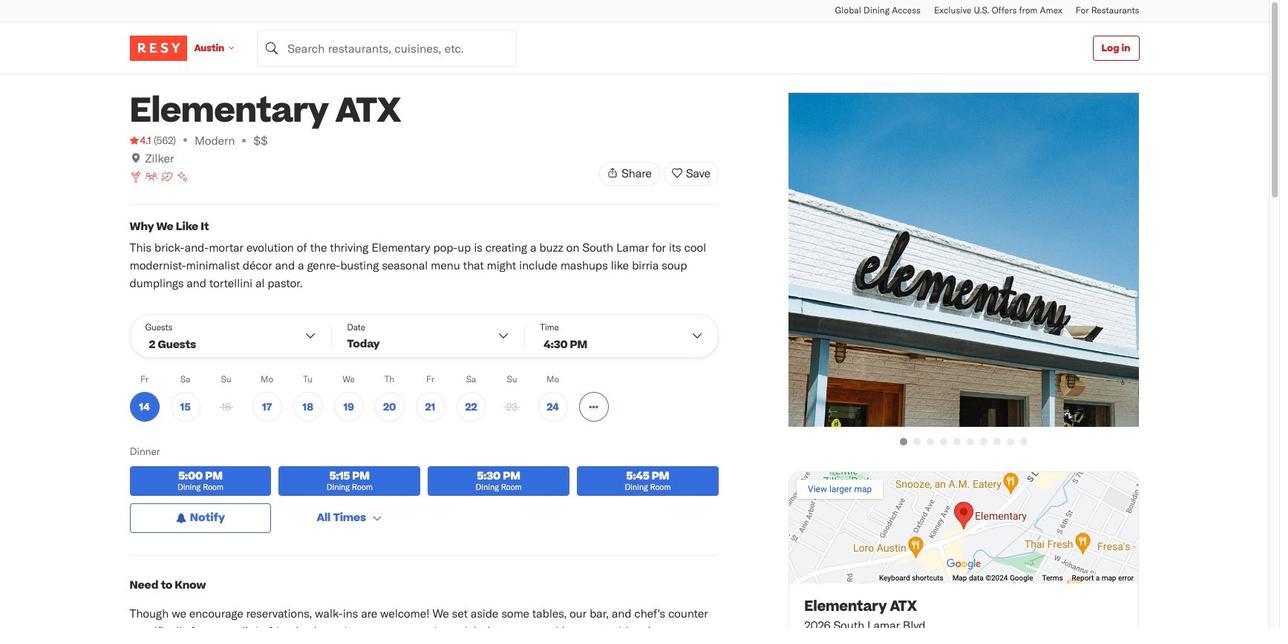 Task type: locate. For each thing, give the bounding box(es) containing it.
None field
[[257, 29, 517, 66]]



Task type: vqa. For each thing, say whether or not it's contained in the screenshot.
4.0 out of 5 stars icon
no



Task type: describe. For each thing, give the bounding box(es) containing it.
4.1 out of 5 stars image
[[130, 133, 151, 148]]

Search restaurants, cuisines, etc. text field
[[257, 29, 517, 66]]



